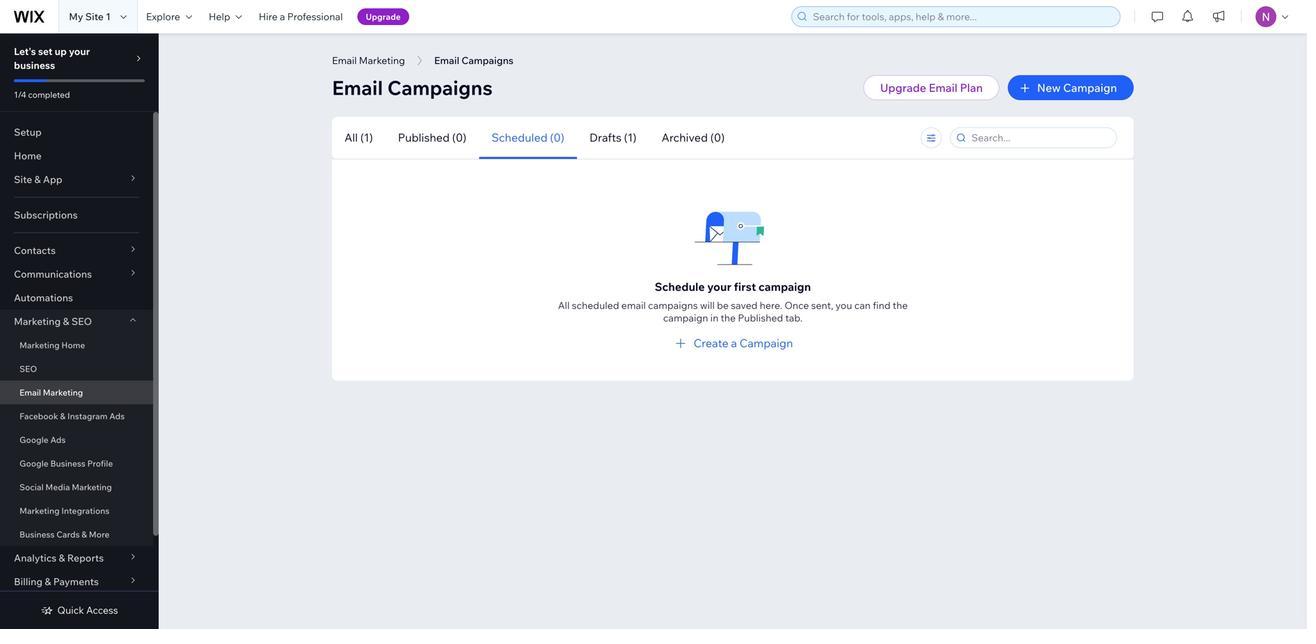 Task type: locate. For each thing, give the bounding box(es) containing it.
1 horizontal spatial campaign
[[759, 280, 811, 294]]

1 horizontal spatial all
[[558, 299, 570, 311]]

all (1)
[[345, 131, 373, 144]]

published down here.
[[738, 312, 783, 324]]

seo down marketing home
[[19, 364, 37, 374]]

subscriptions link
[[0, 203, 153, 227]]

0 vertical spatial seo
[[71, 315, 92, 327]]

published (0)
[[398, 131, 467, 144]]

home down setup
[[14, 150, 42, 162]]

sidebar element
[[0, 33, 159, 629]]

1 vertical spatial all
[[558, 299, 570, 311]]

tab list
[[332, 117, 839, 159]]

0 horizontal spatial upgrade
[[366, 11, 401, 22]]

0 horizontal spatial published
[[398, 131, 450, 144]]

1 vertical spatial campaign
[[740, 336, 793, 350]]

0 horizontal spatial (0)
[[452, 131, 467, 144]]

campaign down campaigns
[[663, 312, 708, 324]]

your
[[69, 45, 90, 57], [707, 280, 731, 294]]

0 horizontal spatial home
[[14, 150, 42, 162]]

analytics & reports
[[14, 552, 104, 564]]

2 google from the top
[[19, 458, 48, 469]]

1 vertical spatial published
[[738, 312, 783, 324]]

seo down automations link
[[71, 315, 92, 327]]

marketing down 'social'
[[19, 506, 60, 516]]

marketing home
[[19, 340, 85, 350]]

1 vertical spatial upgrade
[[880, 81, 926, 95]]

marketing up integrations on the bottom left of the page
[[72, 482, 112, 492]]

1 (1) from the left
[[360, 131, 373, 144]]

email
[[332, 54, 357, 66], [332, 76, 383, 100], [929, 81, 958, 95], [19, 387, 41, 398]]

marketing
[[359, 54, 405, 66], [14, 315, 61, 327], [19, 340, 60, 350], [43, 387, 83, 398], [72, 482, 112, 492], [19, 506, 60, 516]]

upgrade inside button
[[880, 81, 926, 95]]

0 horizontal spatial ads
[[50, 435, 66, 445]]

campaigns
[[648, 299, 698, 311]]

marketing inside email marketing link
[[43, 387, 83, 398]]

& for seo
[[63, 315, 69, 327]]

business
[[50, 458, 85, 469], [19, 529, 55, 540]]

marketing up facebook & instagram ads
[[43, 387, 83, 398]]

& for instagram
[[60, 411, 66, 421]]

let's set up your business
[[14, 45, 90, 71]]

1 vertical spatial home
[[61, 340, 85, 350]]

the down be
[[721, 312, 736, 324]]

google for google business profile
[[19, 458, 48, 469]]

subscriptions
[[14, 209, 78, 221]]

published (0) button
[[385, 117, 479, 159]]

0 vertical spatial a
[[280, 10, 285, 23]]

contacts button
[[0, 239, 153, 262]]

the right find on the top right of the page
[[893, 299, 908, 311]]

1 horizontal spatial email marketing
[[332, 54, 405, 66]]

(0) right scheduled
[[550, 131, 564, 144]]

in
[[710, 312, 719, 324]]

let's
[[14, 45, 36, 57]]

1 vertical spatial site
[[14, 173, 32, 185]]

email marketing inside sidebar element
[[19, 387, 83, 398]]

0 vertical spatial the
[[893, 299, 908, 311]]

0 horizontal spatial a
[[280, 10, 285, 23]]

cards
[[56, 529, 80, 540]]

1 horizontal spatial (0)
[[550, 131, 564, 144]]

a right hire
[[280, 10, 285, 23]]

ads up 'google business profile'
[[50, 435, 66, 445]]

all inside schedule your first campaign all scheduled email campaigns will be saved here. once sent, you can find the campaign in the published tab.
[[558, 299, 570, 311]]

ads right instagram
[[109, 411, 125, 421]]

site & app button
[[0, 168, 153, 191]]

marketing integrations
[[19, 506, 109, 516]]

campaign up once
[[759, 280, 811, 294]]

email marketing for email marketing button
[[332, 54, 405, 66]]

1 horizontal spatial home
[[61, 340, 85, 350]]

upgrade inside button
[[366, 11, 401, 22]]

(0)
[[452, 131, 467, 144], [550, 131, 564, 144], [710, 131, 725, 144]]

1 (0) from the left
[[452, 131, 467, 144]]

0 vertical spatial campaign
[[759, 280, 811, 294]]

campaign
[[1063, 81, 1117, 95], [740, 336, 793, 350]]

email up facebook
[[19, 387, 41, 398]]

0 horizontal spatial (1)
[[360, 131, 373, 144]]

& down automations link
[[63, 315, 69, 327]]

1 vertical spatial your
[[707, 280, 731, 294]]

1 vertical spatial seo
[[19, 364, 37, 374]]

1 horizontal spatial (1)
[[624, 131, 637, 144]]

0 vertical spatial your
[[69, 45, 90, 57]]

email down professional
[[332, 54, 357, 66]]

completed
[[28, 89, 70, 100]]

business
[[14, 59, 55, 71]]

0 vertical spatial published
[[398, 131, 450, 144]]

1 google from the top
[[19, 435, 48, 445]]

&
[[34, 173, 41, 185], [63, 315, 69, 327], [60, 411, 66, 421], [82, 529, 87, 540], [59, 552, 65, 564], [45, 576, 51, 588]]

sent,
[[811, 299, 833, 311]]

& left app
[[34, 173, 41, 185]]

1 horizontal spatial site
[[85, 10, 104, 23]]

marketing up email campaigns
[[359, 54, 405, 66]]

business up "social media marketing"
[[50, 458, 85, 469]]

& inside popup button
[[45, 576, 51, 588]]

email inside button
[[332, 54, 357, 66]]

email marketing up facebook
[[19, 387, 83, 398]]

0 horizontal spatial your
[[69, 45, 90, 57]]

1 horizontal spatial the
[[893, 299, 908, 311]]

upgrade button
[[357, 8, 409, 25]]

0 horizontal spatial site
[[14, 173, 32, 185]]

facebook & instagram ads link
[[0, 404, 153, 428]]

upgrade up email marketing button
[[366, 11, 401, 22]]

automations link
[[0, 286, 153, 310]]

drafts
[[590, 131, 622, 144]]

1 horizontal spatial seo
[[71, 315, 92, 327]]

once
[[785, 299, 809, 311]]

site
[[85, 10, 104, 23], [14, 173, 32, 185]]

billing
[[14, 576, 43, 588]]

1 horizontal spatial published
[[738, 312, 783, 324]]

marketing home link
[[0, 333, 153, 357]]

2 (0) from the left
[[550, 131, 564, 144]]

1 vertical spatial a
[[731, 336, 737, 350]]

archived
[[662, 131, 708, 144]]

drafts (1) button
[[577, 117, 649, 159]]

campaign right new
[[1063, 81, 1117, 95]]

campaign down tab.
[[740, 336, 793, 350]]

tab list containing all (1)
[[332, 117, 839, 159]]

email left plan
[[929, 81, 958, 95]]

1 vertical spatial email marketing
[[19, 387, 83, 398]]

marketing down automations
[[14, 315, 61, 327]]

campaigns
[[387, 76, 493, 100]]

1 horizontal spatial campaign
[[1063, 81, 1117, 95]]

can
[[854, 299, 871, 311]]

more
[[89, 529, 110, 540]]

facebook
[[19, 411, 58, 421]]

0 vertical spatial google
[[19, 435, 48, 445]]

1 horizontal spatial upgrade
[[880, 81, 926, 95]]

email marketing inside button
[[332, 54, 405, 66]]

you
[[836, 299, 852, 311]]

0 vertical spatial email marketing
[[332, 54, 405, 66]]

marketing & seo
[[14, 315, 92, 327]]

google down facebook
[[19, 435, 48, 445]]

1 horizontal spatial a
[[731, 336, 737, 350]]

0 vertical spatial home
[[14, 150, 42, 162]]

email marketing down the upgrade button
[[332, 54, 405, 66]]

marketing inside social media marketing link
[[72, 482, 112, 492]]

a right create
[[731, 336, 737, 350]]

here.
[[760, 299, 782, 311]]

a
[[280, 10, 285, 23], [731, 336, 737, 350]]

home down marketing & seo dropdown button
[[61, 340, 85, 350]]

3 (0) from the left
[[710, 131, 725, 144]]

marketing inside marketing integrations link
[[19, 506, 60, 516]]

quick
[[57, 604, 84, 616]]

scheduled (0)
[[492, 131, 564, 144]]

home
[[14, 150, 42, 162], [61, 340, 85, 350]]

marketing inside marketing & seo dropdown button
[[14, 315, 61, 327]]

help
[[209, 10, 230, 23]]

app
[[43, 173, 62, 185]]

campaign inside create a campaign "button"
[[740, 336, 793, 350]]

marketing down marketing & seo
[[19, 340, 60, 350]]

upgrade for upgrade
[[366, 11, 401, 22]]

0 horizontal spatial the
[[721, 312, 736, 324]]

(1) right drafts
[[624, 131, 637, 144]]

& right billing
[[45, 576, 51, 588]]

billing & payments button
[[0, 570, 153, 594]]

0 horizontal spatial seo
[[19, 364, 37, 374]]

0 vertical spatial ads
[[109, 411, 125, 421]]

your up be
[[707, 280, 731, 294]]

2 (1) from the left
[[624, 131, 637, 144]]

1 horizontal spatial your
[[707, 280, 731, 294]]

(0) for archived (0)
[[710, 131, 725, 144]]

business up the analytics
[[19, 529, 55, 540]]

tab.
[[785, 312, 803, 324]]

all
[[345, 131, 358, 144], [558, 299, 570, 311]]

0 vertical spatial campaign
[[1063, 81, 1117, 95]]

first
[[734, 280, 756, 294]]

upgrade left plan
[[880, 81, 926, 95]]

(0) right archived
[[710, 131, 725, 144]]

drafts (1)
[[590, 131, 637, 144]]

0 horizontal spatial campaign
[[740, 336, 793, 350]]

2 horizontal spatial (0)
[[710, 131, 725, 144]]

google up 'social'
[[19, 458, 48, 469]]

upgrade
[[366, 11, 401, 22], [880, 81, 926, 95]]

your right up
[[69, 45, 90, 57]]

0 horizontal spatial email marketing
[[19, 387, 83, 398]]

1 vertical spatial ads
[[50, 435, 66, 445]]

campaign
[[759, 280, 811, 294], [663, 312, 708, 324]]

published down email campaigns
[[398, 131, 450, 144]]

a inside "button"
[[731, 336, 737, 350]]

social media marketing
[[19, 482, 112, 492]]

instagram
[[67, 411, 108, 421]]

marketing integrations link
[[0, 499, 153, 523]]

site left 1
[[85, 10, 104, 23]]

& left more in the bottom of the page
[[82, 529, 87, 540]]

0 horizontal spatial all
[[345, 131, 358, 144]]

setup link
[[0, 120, 153, 144]]

(1) for all (1)
[[360, 131, 373, 144]]

& right facebook
[[60, 411, 66, 421]]

seo inside dropdown button
[[71, 315, 92, 327]]

site left app
[[14, 173, 32, 185]]

home link
[[0, 144, 153, 168]]

(1) left published (0)
[[360, 131, 373, 144]]

& down business cards & more
[[59, 552, 65, 564]]

google
[[19, 435, 48, 445], [19, 458, 48, 469]]

& for payments
[[45, 576, 51, 588]]

1 vertical spatial campaign
[[663, 312, 708, 324]]

all (1) button
[[332, 117, 385, 159]]

1 vertical spatial google
[[19, 458, 48, 469]]

marketing inside marketing home link
[[19, 340, 60, 350]]

(0) down campaigns
[[452, 131, 467, 144]]

0 vertical spatial all
[[345, 131, 358, 144]]

communications button
[[0, 262, 153, 286]]

0 vertical spatial upgrade
[[366, 11, 401, 22]]

seo
[[71, 315, 92, 327], [19, 364, 37, 374]]



Task type: vqa. For each thing, say whether or not it's contained in the screenshot.
the right "with"
no



Task type: describe. For each thing, give the bounding box(es) containing it.
new
[[1037, 81, 1061, 95]]

email
[[621, 299, 646, 311]]

Search for tools, apps, help & more... field
[[809, 7, 1116, 26]]

analytics & reports button
[[0, 546, 153, 570]]

create a campaign button
[[673, 335, 793, 352]]

a for professional
[[280, 10, 285, 23]]

scheduled
[[492, 131, 548, 144]]

email marketing link
[[0, 381, 153, 404]]

(0) for scheduled (0)
[[550, 131, 564, 144]]

will
[[700, 299, 715, 311]]

reports
[[67, 552, 104, 564]]

marketing inside email marketing button
[[359, 54, 405, 66]]

scheduled
[[572, 299, 619, 311]]

0 vertical spatial site
[[85, 10, 104, 23]]

contacts
[[14, 244, 56, 256]]

hire
[[259, 10, 278, 23]]

my
[[69, 10, 83, 23]]

upgrade email plan
[[880, 81, 983, 95]]

up
[[55, 45, 67, 57]]

communications
[[14, 268, 92, 280]]

create a campaign
[[694, 336, 793, 350]]

0 vertical spatial business
[[50, 458, 85, 469]]

saved
[[731, 299, 758, 311]]

create
[[694, 336, 729, 350]]

upgrade for upgrade email plan
[[880, 81, 926, 95]]

business cards & more
[[19, 529, 110, 540]]

1/4 completed
[[14, 89, 70, 100]]

1
[[106, 10, 111, 23]]

1 horizontal spatial ads
[[109, 411, 125, 421]]

upgrade email plan button
[[864, 75, 1000, 100]]

0 horizontal spatial campaign
[[663, 312, 708, 324]]

schedule
[[655, 280, 705, 294]]

email inside button
[[929, 81, 958, 95]]

your inside schedule your first campaign all scheduled email campaigns will be saved here. once sent, you can find the campaign in the published tab.
[[707, 280, 731, 294]]

professional
[[287, 10, 343, 23]]

campaign inside new campaign button
[[1063, 81, 1117, 95]]

hire a professional link
[[250, 0, 351, 33]]

google ads link
[[0, 428, 153, 452]]

set
[[38, 45, 52, 57]]

quick access
[[57, 604, 118, 616]]

scheduled (0) button
[[479, 117, 577, 159]]

home inside marketing home link
[[61, 340, 85, 350]]

explore
[[146, 10, 180, 23]]

be
[[717, 299, 729, 311]]

new campaign button
[[1008, 75, 1134, 100]]

all inside button
[[345, 131, 358, 144]]

(1) for drafts (1)
[[624, 131, 637, 144]]

payments
[[53, 576, 99, 588]]

social
[[19, 482, 44, 492]]

my site 1
[[69, 10, 111, 23]]

& for reports
[[59, 552, 65, 564]]

quick access button
[[41, 604, 118, 617]]

facebook & instagram ads
[[19, 411, 125, 421]]

business cards & more link
[[0, 523, 153, 546]]

new campaign
[[1037, 81, 1117, 95]]

email marketing button
[[325, 50, 412, 71]]

social media marketing link
[[0, 475, 153, 499]]

analytics
[[14, 552, 57, 564]]

marketing & seo button
[[0, 310, 153, 333]]

google for google ads
[[19, 435, 48, 445]]

archived (0)
[[662, 131, 725, 144]]

google ads
[[19, 435, 66, 445]]

email down email marketing button
[[332, 76, 383, 100]]

site & app
[[14, 173, 62, 185]]

google business profile
[[19, 458, 113, 469]]

email marketing for email marketing link
[[19, 387, 83, 398]]

seo link
[[0, 357, 153, 381]]

& for app
[[34, 173, 41, 185]]

integrations
[[61, 506, 109, 516]]

site inside dropdown button
[[14, 173, 32, 185]]

help button
[[200, 0, 250, 33]]

published inside schedule your first campaign all scheduled email campaigns will be saved here. once sent, you can find the campaign in the published tab.
[[738, 312, 783, 324]]

published inside button
[[398, 131, 450, 144]]

billing & payments
[[14, 576, 99, 588]]

email campaigns
[[332, 76, 493, 100]]

seo inside 'link'
[[19, 364, 37, 374]]

profile
[[87, 458, 113, 469]]

email inside sidebar element
[[19, 387, 41, 398]]

a for campaign
[[731, 336, 737, 350]]

archived (0) button
[[649, 117, 737, 159]]

find
[[873, 299, 891, 311]]

media
[[45, 482, 70, 492]]

your inside the let's set up your business
[[69, 45, 90, 57]]

1/4
[[14, 89, 26, 100]]

google business profile link
[[0, 452, 153, 475]]

schedule your first campaign all scheduled email campaigns will be saved here. once sent, you can find the campaign in the published tab.
[[558, 280, 908, 324]]

hire a professional
[[259, 10, 343, 23]]

1 vertical spatial the
[[721, 312, 736, 324]]

access
[[86, 604, 118, 616]]

home inside home link
[[14, 150, 42, 162]]

Search... field
[[968, 128, 1112, 148]]

automations
[[14, 292, 73, 304]]

1 vertical spatial business
[[19, 529, 55, 540]]

setup
[[14, 126, 42, 138]]

(0) for published (0)
[[452, 131, 467, 144]]



